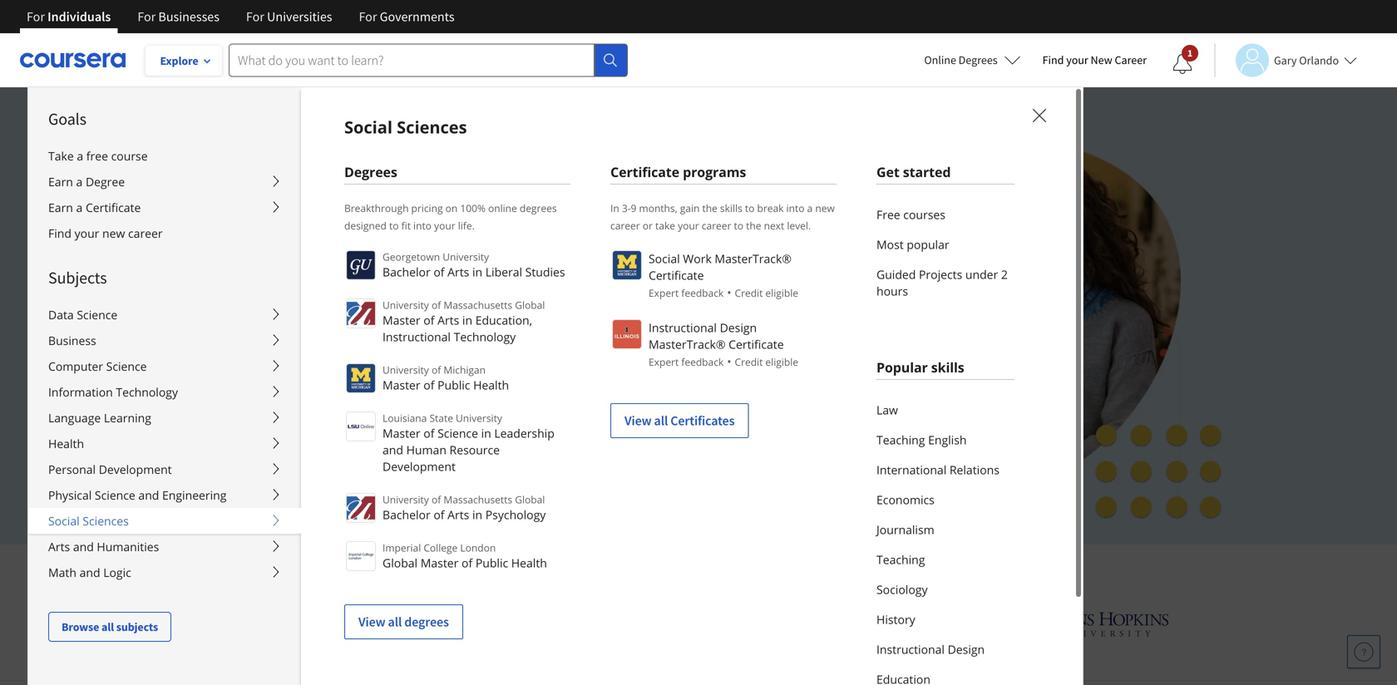 Task type: vqa. For each thing, say whether or not it's contained in the screenshot.
ranked
no



Task type: locate. For each thing, give the bounding box(es) containing it.
eligible for instructional design mastertrack® certificate
[[766, 355, 799, 369]]

1 horizontal spatial on
[[683, 234, 705, 259]]

teaching english
[[877, 432, 967, 448]]

a for free
[[77, 148, 83, 164]]

1 horizontal spatial free
[[877, 207, 901, 223]]

arts inside university of massachusetts global bachelor of arts in psychology
[[448, 507, 470, 523]]

university of massachusetts global logo image down "job-"
[[346, 299, 376, 329]]

1 horizontal spatial health
[[473, 377, 509, 393]]

massachusetts up education, at the top
[[444, 298, 513, 312]]

list containing law
[[877, 395, 1015, 686]]

0 vertical spatial social sciences
[[344, 116, 467, 139]]

for left universities
[[246, 8, 264, 25]]

in inside louisiana state university master of science in leadership and human resource development
[[481, 426, 492, 441]]

social sciences group
[[27, 87, 1398, 686]]

find inside explore menu element
[[48, 225, 72, 241]]

1 horizontal spatial new
[[816, 201, 835, 215]]

• up certificates
[[727, 354, 732, 369]]

life.
[[458, 219, 475, 233]]

0 horizontal spatial public
[[438, 377, 470, 393]]

2 vertical spatial health
[[512, 555, 547, 571]]

in up resource
[[481, 426, 492, 441]]

1 horizontal spatial public
[[476, 555, 509, 571]]

and down personal development popup button
[[138, 488, 159, 503]]

world-
[[448, 234, 503, 259]]

1 list from the top
[[877, 200, 1015, 306]]

degrees inside breakthrough pricing on 100% online degrees designed to fit into your life.
[[520, 201, 557, 215]]

1 vertical spatial mastertrack®
[[649, 337, 726, 352]]

expert
[[649, 286, 679, 300], [649, 355, 679, 369]]

1 horizontal spatial view
[[625, 413, 652, 429]]

9
[[631, 201, 637, 215]]

new down earn a certificate
[[102, 225, 125, 241]]

in 3-9 months, gain the skills to break into a new career or take your career to the next level.
[[611, 201, 835, 233]]

1 horizontal spatial with
[[858, 558, 898, 585]]

0 horizontal spatial the
[[703, 201, 718, 215]]

information technology button
[[28, 379, 301, 405]]

of
[[434, 264, 445, 280], [432, 298, 441, 312], [424, 312, 435, 328], [432, 363, 441, 377], [424, 377, 435, 393], [424, 426, 435, 441], [432, 493, 441, 507], [434, 507, 445, 523], [462, 555, 473, 571]]

0 horizontal spatial social
[[48, 513, 80, 529]]

georgetown university logo image
[[346, 250, 376, 280]]

0 horizontal spatial degrees
[[405, 614, 449, 631]]

0 vertical spatial degrees
[[520, 201, 557, 215]]

on inside breakthrough pricing on 100% online degrees designed to fit into your life.
[[446, 201, 458, 215]]

or
[[643, 219, 653, 233]]

into inside breakthrough pricing on 100% online degrees designed to fit into your life.
[[414, 219, 432, 233]]

sciences
[[397, 116, 467, 139], [83, 513, 129, 529]]

a inside popup button
[[76, 174, 83, 190]]

find left the new
[[1043, 52, 1065, 67]]

to inside unlimited access to 7,000+ world-class courses, hands-on projects, and job-ready certificate programs—all included in your subscription
[[365, 234, 382, 259]]

global up psychology
[[515, 493, 545, 507]]

day down louisiana state university logo
[[338, 450, 359, 466]]

duke university image
[[412, 609, 489, 636]]

subjects
[[116, 620, 158, 635]]

to left fit
[[389, 219, 399, 233]]

the left the next
[[746, 219, 762, 233]]

1 horizontal spatial career
[[611, 219, 640, 233]]

1 vertical spatial university of massachusetts global logo image
[[346, 493, 376, 523]]

london
[[460, 541, 496, 555]]

None search field
[[229, 44, 628, 77]]

social down physical
[[48, 513, 80, 529]]

development up physical science and engineering
[[99, 462, 172, 478]]

master down ready
[[383, 312, 421, 328]]

0 vertical spatial with
[[292, 450, 318, 466]]

university down life.
[[443, 250, 489, 264]]

massachusetts inside the university of massachusetts global master of arts in education, instructional technology
[[444, 298, 513, 312]]

new right the "break"
[[816, 201, 835, 215]]

university right university of michigan logo
[[383, 363, 429, 377]]

science down the personal development
[[95, 488, 135, 503]]

1 vertical spatial degrees
[[344, 163, 398, 181]]

2 credit from the top
[[735, 355, 763, 369]]

2 expert from the top
[[649, 355, 679, 369]]

mastertrack® down the next
[[715, 251, 792, 267]]

public down london
[[476, 555, 509, 571]]

2 teaching from the top
[[877, 552, 926, 568]]

1 vertical spatial find
[[48, 225, 72, 241]]

new inside explore menu element
[[102, 225, 125, 241]]

0 vertical spatial eligible
[[766, 286, 799, 300]]

mastertrack® inside instructional design mastertrack® certificate expert feedback • credit eligible
[[649, 337, 726, 352]]

certificate down "work"
[[649, 268, 704, 283]]

earn inside the earn a certificate dropdown button
[[48, 200, 73, 215]]

0 vertical spatial health
[[473, 377, 509, 393]]

and up subscription
[[294, 263, 327, 288]]

global up education, at the top
[[515, 298, 545, 312]]

degree
[[86, 174, 125, 190]]

massachusetts inside university of massachusetts global bachelor of arts in psychology
[[444, 493, 513, 507]]

university inside university of michigan master of public health
[[383, 363, 429, 377]]

massachusetts up psychology
[[444, 493, 513, 507]]

take a free course link
[[28, 143, 301, 169]]

view
[[625, 413, 652, 429], [359, 614, 386, 631]]

programs—all
[[506, 263, 627, 288]]

skills up law link
[[932, 359, 965, 377]]

university of massachusetts global bachelor of arts in psychology
[[383, 493, 546, 523]]

science inside data science popup button
[[77, 307, 118, 323]]

global down imperial
[[383, 555, 418, 571]]

take
[[48, 148, 74, 164]]

feedback for work
[[682, 286, 724, 300]]

1 teaching from the top
[[877, 432, 926, 448]]

degrees up the breakthrough
[[344, 163, 398, 181]]

0 horizontal spatial instructional
[[383, 329, 451, 345]]

0 vertical spatial teaching
[[877, 432, 926, 448]]

0 vertical spatial sciences
[[397, 116, 467, 139]]

expert down hands-
[[649, 286, 679, 300]]

2 vertical spatial social
[[48, 513, 80, 529]]

for left businesses
[[138, 8, 156, 25]]

into for certificate programs
[[787, 201, 805, 215]]

louisiana
[[383, 411, 427, 425]]

science down state
[[438, 426, 478, 441]]

career down the earn a certificate dropdown button
[[128, 225, 163, 241]]

0 vertical spatial social
[[344, 116, 393, 139]]

arts up math
[[48, 539, 70, 555]]

eligible inside "social work mastertrack® certificate expert feedback • credit eligible"
[[766, 286, 799, 300]]

day right start
[[286, 411, 307, 428]]

2 massachusetts from the top
[[444, 493, 513, 507]]

health down psychology
[[512, 555, 547, 571]]

into right fit
[[414, 219, 432, 233]]

a inside dropdown button
[[76, 200, 83, 215]]

0 vertical spatial credit
[[735, 286, 763, 300]]

law link
[[877, 395, 1015, 425]]

the
[[703, 201, 718, 215], [746, 219, 762, 233]]

master down 'louisiana'
[[383, 426, 421, 441]]

0 vertical spatial massachusetts
[[444, 298, 513, 312]]

social up the coursera plus image
[[344, 116, 393, 139]]

1 vertical spatial free
[[310, 411, 335, 428]]

1 vertical spatial degrees
[[405, 614, 449, 631]]

leading
[[526, 558, 594, 585]]

partnername logo image for social
[[612, 250, 642, 280]]

credit inside instructional design mastertrack® certificate expert feedback • credit eligible
[[735, 355, 763, 369]]

view down learn
[[359, 614, 386, 631]]

2 partnername logo image from the top
[[612, 320, 642, 349]]

a left degree
[[76, 174, 83, 190]]

for left individuals
[[27, 8, 45, 25]]

and up "math and logic"
[[73, 539, 94, 555]]

university for master
[[383, 298, 429, 312]]

2 horizontal spatial social
[[649, 251, 680, 267]]

to
[[745, 201, 755, 215], [389, 219, 399, 233], [734, 219, 744, 233], [365, 234, 382, 259]]

1 feedback from the top
[[682, 286, 724, 300]]

instructional down included
[[649, 320, 717, 336]]

1 horizontal spatial social sciences
[[344, 116, 467, 139]]

all left certificates
[[654, 413, 668, 429]]

university down ready
[[383, 298, 429, 312]]

science inside physical science and engineering dropdown button
[[95, 488, 135, 503]]

coursera
[[903, 558, 988, 585]]

day inside button
[[286, 411, 307, 428]]

expert inside instructional design mastertrack® certificate expert feedback • credit eligible
[[649, 355, 679, 369]]

a inside in 3-9 months, gain the skills to break into a new career or take your career to the next level.
[[808, 201, 813, 215]]

your left the new
[[1067, 52, 1089, 67]]

earn for earn a certificate
[[48, 200, 73, 215]]

and
[[294, 263, 327, 288], [383, 442, 404, 458], [138, 488, 159, 503], [73, 539, 94, 555], [710, 558, 746, 585], [80, 565, 100, 581]]

start 7-day free trial button
[[216, 400, 390, 440]]

0 vertical spatial free
[[877, 207, 901, 223]]

1 horizontal spatial development
[[383, 459, 456, 475]]

certificate
[[611, 163, 680, 181], [86, 200, 141, 215], [649, 268, 704, 283], [729, 337, 784, 352]]

on down gain
[[683, 234, 705, 259]]

degrees
[[520, 201, 557, 215], [405, 614, 449, 631]]

• for design
[[727, 354, 732, 369]]

for for businesses
[[138, 8, 156, 25]]

degrees inside list
[[405, 614, 449, 631]]

projects,
[[216, 263, 289, 288]]

0 vertical spatial design
[[720, 320, 757, 336]]

back
[[406, 450, 434, 466]]

2 for from the left
[[138, 8, 156, 25]]

1 vertical spatial bachelor
[[383, 507, 431, 523]]

bachelor
[[383, 264, 431, 280], [383, 507, 431, 523]]

a for degree
[[76, 174, 83, 190]]

bachelor down georgetown
[[383, 264, 431, 280]]

hec paris image
[[900, 607, 958, 642]]

list for skills
[[877, 395, 1015, 686]]

social sciences up arts and humanities
[[48, 513, 129, 529]]

1 bachelor from the top
[[383, 264, 431, 280]]

logic
[[103, 565, 131, 581]]

0 horizontal spatial day
[[286, 411, 307, 428]]

a for certificate
[[76, 200, 83, 215]]

2 eligible from the top
[[766, 355, 799, 369]]

social left "work"
[[649, 251, 680, 267]]

sociology
[[877, 582, 928, 598]]

your down earn a certificate
[[75, 225, 99, 241]]

expert inside "social work mastertrack® certificate expert feedback • credit eligible"
[[649, 286, 679, 300]]

list for started
[[877, 200, 1015, 306]]

1 vertical spatial design
[[948, 642, 985, 658]]

1 vertical spatial list
[[877, 395, 1015, 686]]

development inside personal development popup button
[[99, 462, 172, 478]]

university of massachusetts global logo image for bachelor
[[346, 493, 376, 523]]

in down world-
[[473, 264, 483, 280]]

your inside explore menu element
[[75, 225, 99, 241]]

1 vertical spatial technology
[[116, 384, 178, 400]]

credit inside "social work mastertrack® certificate expert feedback • credit eligible"
[[735, 286, 763, 300]]

1 horizontal spatial sciences
[[397, 116, 467, 139]]

arts inside georgetown university bachelor of arts in liberal studies
[[448, 264, 470, 280]]

0 horizontal spatial design
[[720, 320, 757, 336]]

1 vertical spatial public
[[476, 555, 509, 571]]

and left back
[[383, 442, 404, 458]]

university for bachelor
[[383, 493, 429, 507]]

0 vertical spatial bachelor
[[383, 264, 431, 280]]

credit for design
[[735, 355, 763, 369]]

instructional for instructional design mastertrack® certificate expert feedback • credit eligible
[[649, 320, 717, 336]]

0 horizontal spatial development
[[99, 462, 172, 478]]

teaching up international
[[877, 432, 926, 448]]

mastertrack® inside "social work mastertrack® certificate expert feedback • credit eligible"
[[715, 251, 792, 267]]

certificate inside dropdown button
[[86, 200, 141, 215]]

design inside instructional design mastertrack® certificate expert feedback • credit eligible
[[720, 320, 757, 336]]

master down college
[[421, 555, 459, 571]]

1 for from the left
[[27, 8, 45, 25]]

human
[[407, 442, 447, 458]]

0 vertical spatial •
[[727, 285, 732, 300]]

global inside university of massachusetts global bachelor of arts in psychology
[[515, 493, 545, 507]]

• inside "social work mastertrack® certificate expert feedback • credit eligible"
[[727, 285, 732, 300]]

global inside imperial college london global master of public health
[[383, 555, 418, 571]]

0 vertical spatial into
[[787, 201, 805, 215]]

hands-
[[624, 234, 683, 259]]

public
[[438, 377, 470, 393], [476, 555, 509, 571]]

with down the journalism
[[858, 558, 898, 585]]

into inside in 3-9 months, gain the skills to break into a new career or take your career to the next level.
[[787, 201, 805, 215]]

expert for social work mastertrack® certificate
[[649, 286, 679, 300]]

cancel
[[287, 373, 324, 389]]

master inside the university of massachusetts global master of arts in education, instructional technology
[[383, 312, 421, 328]]

0 vertical spatial university of massachusetts global logo image
[[346, 299, 376, 329]]

0 horizontal spatial free
[[310, 411, 335, 428]]

design inside instructional design link
[[948, 642, 985, 658]]

bachelor up imperial
[[383, 507, 431, 523]]

explore menu element
[[28, 87, 301, 642]]

feedback down "work"
[[682, 286, 724, 300]]

university of massachusetts global logo image up imperial college london logo
[[346, 493, 376, 523]]

0 horizontal spatial health
[[48, 436, 84, 452]]

development down human
[[383, 459, 456, 475]]

instructional design
[[877, 642, 985, 658]]

all inside button
[[101, 620, 114, 635]]

of inside georgetown university bachelor of arts in liberal studies
[[434, 264, 445, 280]]

0 horizontal spatial into
[[414, 219, 432, 233]]

0 vertical spatial find
[[1043, 52, 1065, 67]]

gain
[[680, 201, 700, 215]]

in right included
[[710, 263, 726, 288]]

0 horizontal spatial degrees
[[344, 163, 398, 181]]

science for physical science and engineering
[[95, 488, 135, 503]]

1 earn from the top
[[48, 174, 73, 190]]

1 vertical spatial massachusetts
[[444, 493, 513, 507]]

feedback for design
[[682, 355, 724, 369]]

1 horizontal spatial skills
[[932, 359, 965, 377]]

university up resource
[[456, 411, 502, 425]]

in inside unlimited access to 7,000+ world-class courses, hands-on projects, and job-ready certificate programs—all included in your subscription
[[710, 263, 726, 288]]

0 horizontal spatial on
[[446, 201, 458, 215]]

technology down education, at the top
[[454, 329, 516, 345]]

1 vertical spatial social sciences
[[48, 513, 129, 529]]

of inside louisiana state university master of science in leadership and human resource development
[[424, 426, 435, 441]]

1 vertical spatial health
[[48, 436, 84, 452]]

view all degrees list
[[344, 249, 571, 640]]

your down gain
[[678, 219, 699, 233]]

instructional inside list
[[877, 642, 945, 658]]

health down the michigan
[[473, 377, 509, 393]]

master inside louisiana state university master of science in leadership and human resource development
[[383, 426, 421, 441]]

/month,
[[236, 373, 283, 389]]

arts down the certificate at the top left of the page
[[438, 312, 460, 328]]

1 vertical spatial teaching
[[877, 552, 926, 568]]

2 earn from the top
[[48, 200, 73, 215]]

1 vertical spatial social
[[649, 251, 680, 267]]

mastertrack® down included
[[649, 337, 726, 352]]

0 vertical spatial expert
[[649, 286, 679, 300]]

all down learn
[[388, 614, 402, 631]]

resource
[[450, 442, 500, 458]]

start 7-day free trial
[[243, 411, 364, 428]]

list containing free courses
[[877, 200, 1015, 306]]

1 vertical spatial •
[[727, 354, 732, 369]]

international relations link
[[877, 455, 1015, 485]]

1 vertical spatial on
[[683, 234, 705, 259]]

your left life.
[[434, 219, 456, 233]]

in
[[710, 263, 726, 288], [473, 264, 483, 280], [463, 312, 473, 328], [481, 426, 492, 441], [473, 507, 483, 523]]

eligible inside instructional design mastertrack® certificate expert feedback • credit eligible
[[766, 355, 799, 369]]

0 vertical spatial partnername logo image
[[612, 250, 642, 280]]

in up london
[[473, 507, 483, 523]]

into for degrees
[[414, 219, 432, 233]]

1 vertical spatial credit
[[735, 355, 763, 369]]

0 horizontal spatial view
[[359, 614, 386, 631]]

for individuals
[[27, 8, 111, 25]]

partnername logo image
[[612, 250, 642, 280], [612, 320, 642, 349]]

instructional design mastertrack® certificate expert feedback • credit eligible
[[649, 320, 799, 369]]

arts and humanities button
[[28, 534, 301, 560]]

science up information technology at left
[[106, 359, 147, 374]]

1 horizontal spatial day
[[338, 450, 359, 466]]

credit
[[735, 286, 763, 300], [735, 355, 763, 369]]

0 horizontal spatial sciences
[[83, 513, 129, 529]]

master inside university of michigan master of public health
[[383, 377, 421, 393]]

massachusetts for education,
[[444, 298, 513, 312]]

view for view all degrees
[[359, 614, 386, 631]]

global inside the university of massachusetts global master of arts in education, instructional technology
[[515, 298, 545, 312]]

global for psychology
[[515, 493, 545, 507]]

degrees down from
[[405, 614, 449, 631]]

bachelor inside university of massachusetts global bachelor of arts in psychology
[[383, 507, 431, 523]]

journalism link
[[877, 515, 1015, 545]]

view all certificates list
[[611, 249, 837, 438]]

1 vertical spatial earn
[[48, 200, 73, 215]]

3 for from the left
[[246, 8, 264, 25]]

social
[[344, 116, 393, 139], [649, 251, 680, 267], [48, 513, 80, 529]]

studies
[[526, 264, 565, 280]]

degrees right online
[[959, 52, 998, 67]]

1 university of massachusetts global logo image from the top
[[346, 299, 376, 329]]

teaching up sociology
[[877, 552, 926, 568]]

design down history link
[[948, 642, 985, 658]]

0 vertical spatial degrees
[[959, 52, 998, 67]]

gary
[[1275, 53, 1298, 68]]

partnername logo image for instructional
[[612, 320, 642, 349]]

0 horizontal spatial social sciences
[[48, 513, 129, 529]]

imperial
[[383, 541, 421, 555]]

and inside unlimited access to 7,000+ world-class courses, hands-on projects, and job-ready certificate programs—all included in your subscription
[[294, 263, 327, 288]]

johns hopkins university image
[[1012, 609, 1170, 640]]

close image
[[1028, 104, 1050, 126], [1028, 104, 1050, 126], [1028, 104, 1050, 126], [1028, 104, 1050, 126], [1028, 104, 1050, 126], [1029, 105, 1051, 126]]

1 vertical spatial sciences
[[83, 513, 129, 529]]

social sciences inside menu item
[[344, 116, 467, 139]]

university inside the university of massachusetts global master of arts in education, instructional technology
[[383, 298, 429, 312]]

university of massachusetts global master of arts in education, instructional technology
[[383, 298, 545, 345]]

arts inside dropdown button
[[48, 539, 70, 555]]

expert up view all certificates
[[649, 355, 679, 369]]

computer
[[48, 359, 103, 374]]

science inside computer science 'dropdown button'
[[106, 359, 147, 374]]

0 horizontal spatial career
[[128, 225, 163, 241]]

teaching for teaching
[[877, 552, 926, 568]]

2 • from the top
[[727, 354, 732, 369]]

new
[[816, 201, 835, 215], [102, 225, 125, 241]]

1 vertical spatial day
[[338, 450, 359, 466]]

1 vertical spatial global
[[515, 493, 545, 507]]

• inside instructional design mastertrack® certificate expert feedback • credit eligible
[[727, 354, 732, 369]]

sciences up arts and humanities
[[83, 513, 129, 529]]

1 horizontal spatial social
[[344, 116, 393, 139]]

certificate up find your new career
[[86, 200, 141, 215]]

close image
[[1028, 104, 1050, 126], [1028, 104, 1050, 126], [1028, 104, 1050, 126], [1028, 104, 1050, 126], [1028, 104, 1050, 126]]

governments
[[380, 8, 455, 25]]

0 horizontal spatial technology
[[116, 384, 178, 400]]

new
[[1091, 52, 1113, 67]]

0 vertical spatial skills
[[720, 201, 743, 215]]

1 vertical spatial new
[[102, 225, 125, 241]]

0 vertical spatial new
[[816, 201, 835, 215]]

/year with 14-day money-back guarantee button
[[216, 450, 497, 467]]

health inside university of michigan master of public health
[[473, 377, 509, 393]]

view for view all certificates
[[625, 413, 652, 429]]

science up business
[[77, 307, 118, 323]]

with left 14-
[[292, 450, 318, 466]]

liberal
[[486, 264, 523, 280]]

2 bachelor from the top
[[383, 507, 431, 523]]

1 vertical spatial eligible
[[766, 355, 799, 369]]

0 vertical spatial global
[[515, 298, 545, 312]]

teaching inside 'link'
[[877, 552, 926, 568]]

1 vertical spatial partnername logo image
[[612, 320, 642, 349]]

instructional inside instructional design mastertrack® certificate expert feedback • credit eligible
[[649, 320, 717, 336]]

1 vertical spatial with
[[858, 558, 898, 585]]

unlimited
[[216, 234, 300, 259]]

included
[[632, 263, 705, 288]]

your down projects,
[[216, 292, 255, 317]]

orlando
[[1300, 53, 1340, 68]]

0 vertical spatial view
[[625, 413, 652, 429]]

breakthrough
[[344, 201, 409, 215]]

expert for instructional design mastertrack® certificate
[[649, 355, 679, 369]]

free inside button
[[310, 411, 335, 428]]

unlimited access to 7,000+ world-class courses, hands-on projects, and job-ready certificate programs—all included in your subscription
[[216, 234, 726, 317]]

1 partnername logo image from the top
[[612, 250, 642, 280]]

free left the trial
[[310, 411, 335, 428]]

1 horizontal spatial degrees
[[520, 201, 557, 215]]

feedback inside instructional design mastertrack® certificate expert feedback • credit eligible
[[682, 355, 724, 369]]

2 feedback from the top
[[682, 355, 724, 369]]

2 horizontal spatial instructional
[[877, 642, 945, 658]]

to left the "break"
[[745, 201, 755, 215]]

1 credit from the top
[[735, 286, 763, 300]]

2 list from the top
[[877, 395, 1015, 686]]

to down designed
[[365, 234, 382, 259]]

1 horizontal spatial degrees
[[959, 52, 998, 67]]

instructional down hec paris 'image'
[[877, 642, 945, 658]]

banner navigation
[[13, 0, 468, 33]]

public down the michigan
[[438, 377, 470, 393]]

master inside imperial college london global master of public health
[[421, 555, 459, 571]]

into up level.
[[787, 201, 805, 215]]

with
[[292, 450, 318, 466], [858, 558, 898, 585]]

earn inside earn a degree popup button
[[48, 174, 73, 190]]

break
[[758, 201, 784, 215]]

2 university of massachusetts global logo image from the top
[[346, 493, 376, 523]]

gary orlando button
[[1215, 44, 1358, 77]]

science for computer science
[[106, 359, 147, 374]]

into
[[787, 201, 805, 215], [414, 219, 432, 233]]

skills left the "break"
[[720, 201, 743, 215]]

0 vertical spatial technology
[[454, 329, 516, 345]]

learn from 275+ leading universities and companies with coursera plus
[[366, 558, 1032, 585]]

public inside imperial college london global master of public health
[[476, 555, 509, 571]]

popular
[[907, 237, 950, 253]]

for for governments
[[359, 8, 377, 25]]

for for universities
[[246, 8, 264, 25]]

technology inside information technology dropdown button
[[116, 384, 178, 400]]

arts up college
[[448, 507, 470, 523]]

gary orlando
[[1275, 53, 1340, 68]]

feedback inside "social work mastertrack® certificate expert feedback • credit eligible"
[[682, 286, 724, 300]]

eligible for social work mastertrack® certificate
[[766, 286, 799, 300]]

day
[[286, 411, 307, 428], [338, 450, 359, 466]]

2
[[1002, 267, 1008, 282]]

1 horizontal spatial find
[[1043, 52, 1065, 67]]

1 horizontal spatial the
[[746, 219, 762, 233]]

university down back
[[383, 493, 429, 507]]

1 eligible from the top
[[766, 286, 799, 300]]

1 • from the top
[[727, 285, 732, 300]]

university of massachusetts global logo image
[[346, 299, 376, 329], [346, 493, 376, 523]]

sciences inside dropdown button
[[83, 513, 129, 529]]

1 expert from the top
[[649, 286, 679, 300]]

0 horizontal spatial all
[[101, 620, 114, 635]]

instructional up university of michigan master of public health at the left of page
[[383, 329, 451, 345]]

list
[[877, 200, 1015, 306], [877, 395, 1015, 686]]

1 horizontal spatial into
[[787, 201, 805, 215]]

• for work
[[727, 285, 732, 300]]

degrees inside "dropdown button"
[[959, 52, 998, 67]]

in left education, at the top
[[463, 312, 473, 328]]

2 horizontal spatial all
[[654, 413, 668, 429]]

a left free
[[77, 148, 83, 164]]

1 massachusetts from the top
[[444, 298, 513, 312]]

1 horizontal spatial design
[[948, 642, 985, 658]]

0 vertical spatial on
[[446, 201, 458, 215]]

goals
[[48, 109, 87, 129]]

4 for from the left
[[359, 8, 377, 25]]

feedback up certificates
[[682, 355, 724, 369]]

arts down world-
[[448, 264, 470, 280]]

university inside university of massachusetts global bachelor of arts in psychology
[[383, 493, 429, 507]]

earn down take
[[48, 174, 73, 190]]

free up most
[[877, 207, 901, 223]]

instructional design link
[[877, 635, 1015, 665]]

on left 100%
[[446, 201, 458, 215]]

find for find your new career
[[48, 225, 72, 241]]



Task type: describe. For each thing, give the bounding box(es) containing it.
started
[[903, 163, 951, 181]]

certificate programs
[[611, 163, 747, 181]]

university of illinois at urbana-champaign image
[[228, 611, 358, 638]]

career inside explore menu element
[[128, 225, 163, 241]]

find your new career
[[48, 225, 163, 241]]

and inside louisiana state university master of science in leadership and human resource development
[[383, 442, 404, 458]]

instructional for instructional design
[[877, 642, 945, 658]]

for for individuals
[[27, 8, 45, 25]]

science for data science
[[77, 307, 118, 323]]

skills inside in 3-9 months, gain the skills to break into a new career or take your career to the next level.
[[720, 201, 743, 215]]

journalism
[[877, 522, 935, 538]]

free courses link
[[877, 200, 1015, 230]]

job-
[[332, 263, 364, 288]]

for universities
[[246, 8, 332, 25]]

free inside social sciences menu item
[[877, 207, 901, 223]]

view all certificates
[[625, 413, 735, 429]]

arts inside the university of massachusetts global master of arts in education, instructional technology
[[438, 312, 460, 328]]

in
[[611, 201, 620, 215]]

university inside georgetown university bachelor of arts in liberal studies
[[443, 250, 489, 264]]

your inside unlimited access to 7,000+ world-class courses, hands-on projects, and job-ready certificate programs—all included in your subscription
[[216, 292, 255, 317]]

ready
[[364, 263, 413, 288]]

engineering
[[162, 488, 227, 503]]

online
[[488, 201, 517, 215]]

public inside university of michigan master of public health
[[438, 377, 470, 393]]

language learning
[[48, 410, 151, 426]]

subjects
[[48, 268, 107, 288]]

day inside button
[[338, 450, 359, 466]]

louisiana state university logo image
[[346, 412, 376, 442]]

economics link
[[877, 485, 1015, 515]]

months,
[[639, 201, 678, 215]]

data
[[48, 307, 74, 323]]

universities
[[267, 8, 332, 25]]

with inside button
[[292, 450, 318, 466]]

all for subjects
[[101, 620, 114, 635]]

most
[[877, 237, 904, 253]]

individuals
[[48, 8, 111, 25]]

social sciences inside dropdown button
[[48, 513, 129, 529]]

relations
[[950, 462, 1000, 478]]

history link
[[877, 605, 1015, 635]]

earn a certificate
[[48, 200, 141, 215]]

hours
[[877, 283, 909, 299]]

companies
[[751, 558, 853, 585]]

coursera plus image
[[216, 156, 470, 181]]

to left the next
[[734, 219, 744, 233]]

browse all subjects
[[62, 620, 158, 635]]

computer science
[[48, 359, 147, 374]]

free courses
[[877, 207, 946, 223]]

2 horizontal spatial career
[[702, 219, 732, 233]]

science inside louisiana state university master of science in leadership and human resource development
[[438, 426, 478, 441]]

certificate inside "social work mastertrack® certificate expert feedback • credit eligible"
[[649, 268, 704, 283]]

all for certificates
[[654, 413, 668, 429]]

mastertrack® for work
[[715, 251, 792, 267]]

What do you want to learn? text field
[[229, 44, 595, 77]]

design for instructional design mastertrack® certificate expert feedback • credit eligible
[[720, 320, 757, 336]]

data science button
[[28, 302, 301, 328]]

guided projects under 2 hours link
[[877, 260, 1015, 306]]

subscription
[[260, 292, 365, 317]]

find your new career link
[[28, 220, 301, 246]]

university for of
[[383, 363, 429, 377]]

design for instructional design
[[948, 642, 985, 658]]

in inside georgetown university bachelor of arts in liberal studies
[[473, 264, 483, 280]]

for businesses
[[138, 8, 220, 25]]

university inside louisiana state university master of science in leadership and human resource development
[[456, 411, 502, 425]]

language
[[48, 410, 101, 426]]

view all degrees
[[359, 614, 449, 631]]

browse
[[62, 620, 99, 635]]

certificate inside instructional design mastertrack® certificate expert feedback • credit eligible
[[729, 337, 784, 352]]

7,000+
[[387, 234, 444, 259]]

credit for work
[[735, 286, 763, 300]]

on inside unlimited access to 7,000+ world-class courses, hands-on projects, and job-ready certificate programs—all included in your subscription
[[683, 234, 705, 259]]

technology inside the university of massachusetts global master of arts in education, instructional technology
[[454, 329, 516, 345]]

get
[[877, 163, 900, 181]]

/year with 14-day money-back guarantee
[[258, 450, 497, 466]]

social inside dropdown button
[[48, 513, 80, 529]]

psychology
[[486, 507, 546, 523]]

university of massachusetts global logo image for master
[[346, 299, 376, 329]]

explore
[[160, 53, 198, 68]]

mastertrack® for design
[[649, 337, 726, 352]]

earn a degree
[[48, 174, 125, 190]]

help center image
[[1355, 642, 1375, 662]]

instructional inside the university of massachusetts global master of arts in education, instructional technology
[[383, 329, 451, 345]]

projects
[[919, 267, 963, 282]]

global for education,
[[515, 298, 545, 312]]

learn
[[366, 558, 419, 585]]

your inside breakthrough pricing on 100% online degrees designed to fit into your life.
[[434, 219, 456, 233]]

new inside in 3-9 months, gain the skills to break into a new career or take your career to the next level.
[[816, 201, 835, 215]]

all for degrees
[[388, 614, 402, 631]]

sciences inside menu item
[[397, 116, 467, 139]]

online
[[925, 52, 957, 67]]

from
[[424, 558, 470, 585]]

data science
[[48, 307, 118, 323]]

and left "companies"
[[710, 558, 746, 585]]

health inside imperial college london global master of public health
[[512, 555, 547, 571]]

massachusetts for psychology
[[444, 493, 513, 507]]

math and logic button
[[28, 560, 301, 586]]

earn a degree button
[[28, 169, 301, 195]]

14-
[[321, 450, 338, 466]]

earn a certificate button
[[28, 195, 301, 220]]

courses,
[[549, 234, 619, 259]]

courses
[[904, 207, 946, 223]]

1
[[1188, 47, 1193, 59]]

social work mastertrack® certificate expert feedback • credit eligible
[[649, 251, 799, 300]]

michigan
[[444, 363, 486, 377]]

state
[[430, 411, 453, 425]]

teaching english link
[[877, 425, 1015, 455]]

imperial college london global master of public health
[[383, 541, 547, 571]]

in inside university of massachusetts global bachelor of arts in psychology
[[473, 507, 483, 523]]

social sciences menu item
[[300, 87, 1398, 686]]

coursera image
[[20, 47, 126, 73]]

personal development button
[[28, 457, 301, 483]]

pricing
[[411, 201, 443, 215]]

georgetown
[[383, 250, 440, 264]]

plus
[[993, 558, 1032, 585]]

business button
[[28, 328, 301, 354]]

show notifications image
[[1173, 54, 1193, 74]]

in inside the university of massachusetts global master of arts in education, instructional technology
[[463, 312, 473, 328]]

social inside "social work mastertrack® certificate expert feedback • credit eligible"
[[649, 251, 680, 267]]

class
[[503, 234, 544, 259]]

economics
[[877, 492, 935, 508]]

your inside in 3-9 months, gain the skills to break into a new career or take your career to the next level.
[[678, 219, 699, 233]]

physical science and engineering
[[48, 488, 227, 503]]

certificate up 9
[[611, 163, 680, 181]]

humanities
[[97, 539, 159, 555]]

earn for earn a degree
[[48, 174, 73, 190]]

degrees inside social sciences menu item
[[344, 163, 398, 181]]

course
[[111, 148, 148, 164]]

guided projects under 2 hours
[[877, 267, 1008, 299]]

1 vertical spatial the
[[746, 219, 762, 233]]

0 vertical spatial the
[[703, 201, 718, 215]]

bachelor inside georgetown university bachelor of arts in liberal studies
[[383, 264, 431, 280]]

fit
[[402, 219, 411, 233]]

1 button
[[1160, 44, 1206, 84]]

most popular link
[[877, 230, 1015, 260]]

guided
[[877, 267, 916, 282]]

view all certificates link
[[611, 404, 749, 438]]

100%
[[460, 201, 486, 215]]

to inside breakthrough pricing on 100% online degrees designed to fit into your life.
[[389, 219, 399, 233]]

health inside dropdown button
[[48, 436, 84, 452]]

and left logic at bottom left
[[80, 565, 100, 581]]

louisiana state university master of science in leadership and human resource development
[[383, 411, 555, 475]]

university of michigan logo image
[[346, 364, 376, 394]]

development inside louisiana state university master of science in leadership and human resource development
[[383, 459, 456, 475]]

find for find your new career
[[1043, 52, 1065, 67]]

/year
[[258, 450, 289, 466]]

free
[[86, 148, 108, 164]]

programs
[[683, 163, 747, 181]]

learning
[[104, 410, 151, 426]]

of inside imperial college london global master of public health
[[462, 555, 473, 571]]

english
[[929, 432, 967, 448]]

teaching for teaching english
[[877, 432, 926, 448]]

explore button
[[146, 46, 222, 76]]

international
[[877, 462, 947, 478]]

imperial college london logo image
[[346, 542, 376, 572]]

arts and humanities
[[48, 539, 159, 555]]



